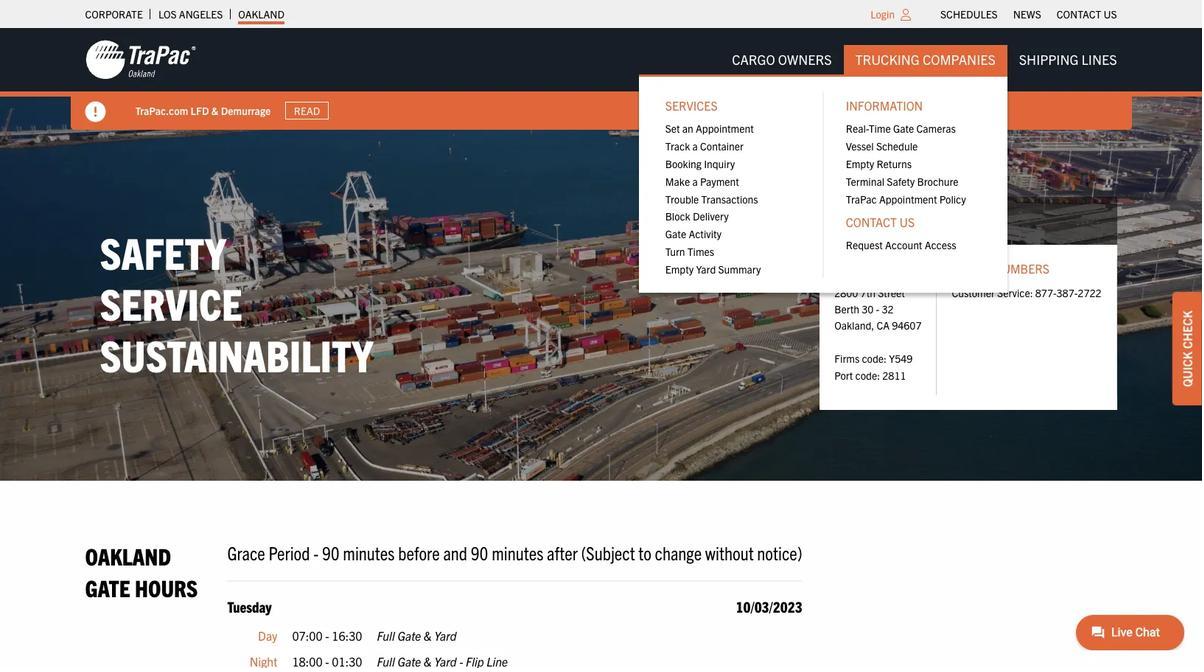 Task type: locate. For each thing, give the bounding box(es) containing it.
1 vertical spatial menu bar
[[639, 45, 1129, 292]]

y549
[[889, 352, 913, 365]]

ca
[[877, 319, 890, 332]]

trucking companies link
[[844, 45, 1008, 75]]

gate left hours on the bottom left
[[85, 573, 130, 602]]

0 vertical spatial us
[[1104, 7, 1118, 21]]

- inside "2800 7th street berth 30 - 32 oakland, ca 94607"
[[876, 302, 880, 316]]

trucking companies menu item
[[639, 45, 1008, 292]]

oakland down trapac
[[835, 213, 889, 228]]

menu bar
[[933, 4, 1125, 24], [639, 45, 1129, 292]]

request
[[846, 238, 883, 251]]

check
[[1181, 311, 1195, 349]]

trapac.com lfd & demurrage
[[135, 104, 271, 117]]

contact us inside menu item
[[846, 214, 915, 229]]

terminal
[[846, 175, 885, 188], [892, 213, 949, 228]]

oakland right angeles
[[238, 7, 285, 21]]

schedules
[[941, 7, 998, 21]]

0 vertical spatial &
[[212, 104, 219, 117]]

menu containing real-time gate cameras
[[835, 120, 993, 208]]

vessel schedule link
[[835, 137, 993, 155]]

32
[[882, 302, 894, 316]]

trouble
[[666, 192, 699, 205]]

cameras
[[917, 122, 956, 135]]

a right make
[[693, 175, 698, 188]]

after
[[547, 540, 578, 564]]

1 vertical spatial terminal
[[892, 213, 949, 228]]

oakland inside oakland gate hours
[[85, 541, 171, 570]]

terminal down the 'trapac appointment policy' link
[[892, 213, 949, 228]]

returns
[[877, 157, 912, 170]]

0 vertical spatial yard
[[696, 262, 716, 276]]

cargo owners link
[[721, 45, 844, 75]]

companies
[[923, 51, 996, 68]]

contact
[[1057, 7, 1102, 21], [846, 214, 897, 229]]

solid image
[[85, 102, 106, 122]]

oakland
[[238, 7, 285, 21], [835, 213, 889, 228], [85, 541, 171, 570]]

menu bar inside banner
[[639, 45, 1129, 292]]

contact us link up account
[[835, 208, 993, 236]]

payment
[[700, 175, 740, 188]]

1 horizontal spatial minutes
[[492, 540, 544, 564]]

0 vertical spatial contact us link
[[1057, 4, 1118, 24]]

gate activity link
[[654, 225, 812, 243]]

0 horizontal spatial contact us
[[846, 214, 915, 229]]

us
[[1104, 7, 1118, 21], [900, 214, 915, 229]]

empty inside real-time gate cameras vessel schedule empty returns terminal safety brochure trapac appointment policy
[[846, 157, 875, 170]]

customer
[[952, 286, 995, 299]]

news link
[[1014, 4, 1042, 24]]

appointment up container
[[696, 122, 754, 135]]

0 vertical spatial terminal
[[846, 175, 885, 188]]

menu bar containing cargo owners
[[639, 45, 1129, 292]]

0 horizontal spatial -
[[314, 540, 319, 564]]

-
[[876, 302, 880, 316], [314, 540, 319, 564], [325, 628, 329, 643]]

1 horizontal spatial appointment
[[880, 192, 938, 205]]

0 vertical spatial empty
[[846, 157, 875, 170]]

block delivery link
[[654, 208, 812, 225]]

94607
[[892, 319, 922, 332]]

menu for information
[[835, 120, 993, 208]]

1 horizontal spatial contact
[[1057, 7, 1102, 21]]

us up lines
[[1104, 7, 1118, 21]]

2722
[[1078, 286, 1102, 299]]

yard right full
[[435, 628, 457, 643]]

menu bar containing schedules
[[933, 4, 1125, 24]]

menu for services
[[654, 120, 812, 278]]

0 horizontal spatial us
[[900, 214, 915, 229]]

2 vertical spatial -
[[325, 628, 329, 643]]

contact up request
[[846, 214, 897, 229]]

- left 32
[[876, 302, 880, 316]]

block
[[666, 210, 691, 223]]

&
[[212, 104, 219, 117], [424, 628, 432, 643]]

banner containing cargo owners
[[0, 28, 1203, 292]]

& right lfd
[[212, 104, 219, 117]]

oakland for oakland terminal info
[[835, 213, 889, 228]]

1 vertical spatial a
[[693, 175, 698, 188]]

info
[[952, 213, 979, 228]]

1 vertical spatial safety
[[100, 225, 226, 279]]

numbers
[[994, 261, 1050, 276]]

minutes left 'before'
[[343, 540, 395, 564]]

2 horizontal spatial -
[[876, 302, 880, 316]]

0 vertical spatial menu bar
[[933, 4, 1125, 24]]

1 vertical spatial contact
[[846, 214, 897, 229]]

& inside banner
[[212, 104, 219, 117]]

1 horizontal spatial contact us
[[1057, 7, 1118, 21]]

contact inside menu item
[[846, 214, 897, 229]]

2 horizontal spatial oakland
[[835, 213, 889, 228]]

appointment down terminal safety brochure link
[[880, 192, 938, 205]]

1 vertical spatial &
[[424, 628, 432, 643]]

& right full
[[424, 628, 432, 643]]

0 vertical spatial -
[[876, 302, 880, 316]]

contact up shipping lines
[[1057, 7, 1102, 21]]

minutes left "after"
[[492, 540, 544, 564]]

transactions
[[702, 192, 759, 205]]

07:00 - 16:30
[[292, 628, 362, 643]]

sustainability
[[100, 327, 373, 381]]

1 horizontal spatial empty
[[846, 157, 875, 170]]

2 a from the top
[[693, 175, 698, 188]]

a right track
[[693, 140, 698, 153]]

2800
[[835, 286, 859, 299]]

phone numbers
[[952, 261, 1050, 276]]

1 vertical spatial -
[[314, 540, 319, 564]]

gate
[[894, 122, 915, 135], [666, 227, 687, 241], [85, 573, 130, 602], [398, 628, 421, 643]]

0 vertical spatial oakland
[[238, 7, 285, 21]]

code: right port
[[856, 368, 881, 382]]

change
[[655, 540, 702, 564]]

booking inquiry link
[[654, 155, 812, 172]]

30
[[862, 302, 874, 316]]

90 right and
[[471, 540, 489, 564]]

day
[[258, 628, 278, 643]]

1 vertical spatial empty
[[666, 262, 694, 276]]

2 minutes from the left
[[492, 540, 544, 564]]

0 horizontal spatial 90
[[322, 540, 340, 564]]

1 vertical spatial oakland
[[835, 213, 889, 228]]

gate up schedule
[[894, 122, 915, 135]]

services menu item
[[654, 92, 812, 278]]

menu
[[639, 75, 1008, 292], [654, 120, 812, 278], [835, 120, 993, 208]]

menu for trucking companies
[[639, 75, 1008, 292]]

1 horizontal spatial safety
[[887, 175, 915, 188]]

1 minutes from the left
[[343, 540, 395, 564]]

menu containing services
[[639, 75, 1008, 292]]

2 vertical spatial oakland
[[85, 541, 171, 570]]

1 90 from the left
[[322, 540, 340, 564]]

contact us up lines
[[1057, 7, 1118, 21]]

0 vertical spatial a
[[693, 140, 698, 153]]

los
[[158, 7, 177, 21]]

0 horizontal spatial minutes
[[343, 540, 395, 564]]

contact us link up lines
[[1057, 4, 1118, 24]]

oakland up hours on the bottom left
[[85, 541, 171, 570]]

0 horizontal spatial appointment
[[696, 122, 754, 135]]

0 horizontal spatial terminal
[[846, 175, 885, 188]]

firms
[[835, 352, 860, 365]]

code: up 2811
[[862, 352, 887, 365]]

0 horizontal spatial oakland
[[85, 541, 171, 570]]

yard down 'times'
[[696, 262, 716, 276]]

us up account
[[900, 214, 915, 229]]

1 vertical spatial contact us
[[846, 214, 915, 229]]

empty down vessel
[[846, 157, 875, 170]]

quick
[[1181, 352, 1195, 387]]

1 horizontal spatial -
[[325, 628, 329, 643]]

1 horizontal spatial &
[[424, 628, 432, 643]]

cargo
[[732, 51, 776, 68]]

full gate & yard
[[377, 628, 457, 643]]

banner
[[0, 28, 1203, 292]]

terminal inside real-time gate cameras vessel schedule empty returns terminal safety brochure trapac appointment policy
[[846, 175, 885, 188]]

1 vertical spatial us
[[900, 214, 915, 229]]

menu containing set an appointment
[[654, 120, 812, 278]]

- right period
[[314, 540, 319, 564]]

1 horizontal spatial contact us link
[[1057, 4, 1118, 24]]

1 vertical spatial appointment
[[880, 192, 938, 205]]

1 horizontal spatial us
[[1104, 7, 1118, 21]]

1 vertical spatial contact us link
[[835, 208, 993, 236]]

safety
[[887, 175, 915, 188], [100, 225, 226, 279]]

0 vertical spatial contact
[[1057, 7, 1102, 21]]

1 horizontal spatial oakland
[[238, 7, 285, 21]]

1 horizontal spatial yard
[[696, 262, 716, 276]]

berth
[[835, 302, 860, 316]]

news
[[1014, 7, 1042, 21]]

lfd
[[191, 104, 209, 117]]

empty down turn
[[666, 262, 694, 276]]

0 vertical spatial safety
[[887, 175, 915, 188]]

0 horizontal spatial contact
[[846, 214, 897, 229]]

trapac.com
[[135, 104, 188, 117]]

0 horizontal spatial safety
[[100, 225, 226, 279]]

corporate
[[85, 7, 143, 21]]

0 horizontal spatial &
[[212, 104, 219, 117]]

empty returns link
[[835, 155, 993, 172]]

an
[[683, 122, 694, 135]]

877-
[[1036, 286, 1057, 299]]

10/03/2023
[[736, 597, 803, 615]]

1 vertical spatial yard
[[435, 628, 457, 643]]

1 horizontal spatial 90
[[471, 540, 489, 564]]

- left 16:30 on the left of the page
[[325, 628, 329, 643]]

0 horizontal spatial empty
[[666, 262, 694, 276]]

terminal up trapac
[[846, 175, 885, 188]]

activity
[[689, 227, 722, 241]]

gate up turn
[[666, 227, 687, 241]]

contact us up request
[[846, 214, 915, 229]]

90 right period
[[322, 540, 340, 564]]

0 vertical spatial appointment
[[696, 122, 754, 135]]



Task type: describe. For each thing, give the bounding box(es) containing it.
oakland for oakland gate hours
[[85, 541, 171, 570]]

summary
[[719, 262, 761, 276]]

0 vertical spatial contact us
[[1057, 7, 1118, 21]]

real-time gate cameras vessel schedule empty returns terminal safety brochure trapac appointment policy
[[846, 122, 967, 205]]

empty inside 'set an appointment track a container booking inquiry make a payment trouble transactions block delivery gate activity turn times empty yard summary'
[[666, 262, 694, 276]]

access
[[925, 238, 957, 251]]

make
[[666, 175, 690, 188]]

corporate link
[[85, 4, 143, 24]]

period
[[269, 540, 310, 564]]

light image
[[901, 9, 912, 21]]

oakland,
[[835, 319, 875, 332]]

safety service sustainability
[[100, 225, 373, 381]]

make a payment link
[[654, 172, 812, 190]]

2 90 from the left
[[471, 540, 489, 564]]

services link
[[654, 92, 812, 120]]

service
[[100, 276, 243, 330]]

empty yard summary link
[[654, 260, 812, 278]]

policy
[[940, 192, 967, 205]]

set an appointment link
[[654, 120, 812, 137]]

trouble transactions link
[[654, 190, 812, 208]]

turn times link
[[654, 243, 812, 260]]

terminal safety brochure link
[[835, 172, 993, 190]]

safety inside 'safety service sustainability'
[[100, 225, 226, 279]]

inquiry
[[704, 157, 735, 170]]

firms code:  y549 port code:  2811
[[835, 352, 913, 382]]

full
[[377, 628, 395, 643]]

lines
[[1082, 51, 1118, 68]]

information link
[[835, 92, 993, 120]]

cargo owners
[[732, 51, 832, 68]]

read
[[294, 104, 320, 117]]

los angeles link
[[158, 4, 223, 24]]

grace
[[227, 540, 265, 564]]

schedules link
[[941, 4, 998, 24]]

trucking
[[856, 51, 920, 68]]

phone
[[952, 261, 991, 276]]

quick check
[[1181, 311, 1195, 387]]

street
[[878, 286, 905, 299]]

yard inside 'set an appointment track a container booking inquiry make a payment trouble transactions block delivery gate activity turn times empty yard summary'
[[696, 262, 716, 276]]

0 vertical spatial code:
[[862, 352, 887, 365]]

real-time gate cameras link
[[835, 120, 993, 137]]

07:00
[[292, 628, 323, 643]]

without
[[706, 540, 754, 564]]

vessel
[[846, 140, 874, 153]]

read link
[[286, 102, 329, 120]]

trapac appointment policy link
[[835, 190, 993, 208]]

brochure
[[918, 175, 959, 188]]

gate right full
[[398, 628, 421, 643]]

shipping lines
[[1020, 51, 1118, 68]]

shipping
[[1020, 51, 1079, 68]]

appointment inside real-time gate cameras vessel schedule empty returns terminal safety brochure trapac appointment policy
[[880, 192, 938, 205]]

set an appointment track a container booking inquiry make a payment trouble transactions block delivery gate activity turn times empty yard summary
[[666, 122, 761, 276]]

los angeles
[[158, 7, 223, 21]]

& for yard
[[424, 628, 432, 643]]

1 horizontal spatial terminal
[[892, 213, 949, 228]]

gate inside oakland gate hours
[[85, 573, 130, 602]]

contact for the leftmost 'contact us' link
[[846, 214, 897, 229]]

oakland link
[[238, 4, 285, 24]]

information menu item
[[835, 92, 993, 208]]

and
[[443, 540, 468, 564]]

to
[[639, 540, 652, 564]]

16:30
[[332, 628, 362, 643]]

shipping lines link
[[1008, 45, 1129, 75]]

account
[[886, 238, 923, 251]]

demurrage
[[221, 104, 271, 117]]

tuesday
[[227, 597, 272, 615]]

gate inside 'set an appointment track a container booking inquiry make a payment trouble transactions block delivery gate activity turn times empty yard summary'
[[666, 227, 687, 241]]

track
[[666, 140, 691, 153]]

oakland image
[[85, 39, 196, 80]]

delivery
[[693, 210, 729, 223]]

us inside menu item
[[900, 214, 915, 229]]

real-
[[846, 122, 869, 135]]

port
[[835, 368, 853, 382]]

before
[[398, 540, 440, 564]]

information
[[846, 98, 923, 113]]

1 a from the top
[[693, 140, 698, 153]]

trapac
[[846, 192, 877, 205]]

appointment inside 'set an appointment track a container booking inquiry make a payment trouble transactions block delivery gate activity turn times empty yard summary'
[[696, 122, 754, 135]]

time
[[869, 122, 891, 135]]

1 vertical spatial code:
[[856, 368, 881, 382]]

contact us menu item
[[835, 208, 993, 253]]

turn
[[666, 245, 685, 258]]

set
[[666, 122, 680, 135]]

oakland gate hours
[[85, 541, 198, 602]]

login link
[[871, 7, 895, 21]]

& for demurrage
[[212, 104, 219, 117]]

oakland terminal info
[[835, 213, 979, 228]]

0 horizontal spatial yard
[[435, 628, 457, 643]]

0 horizontal spatial contact us link
[[835, 208, 993, 236]]

2800 7th street berth 30 - 32 oakland, ca 94607
[[835, 286, 922, 332]]

trucking companies
[[856, 51, 996, 68]]

safety inside real-time gate cameras vessel schedule empty returns terminal safety brochure trapac appointment policy
[[887, 175, 915, 188]]

service:
[[998, 286, 1034, 299]]

track a container link
[[654, 137, 812, 155]]

gate inside real-time gate cameras vessel schedule empty returns terminal safety brochure trapac appointment policy
[[894, 122, 915, 135]]

contact for rightmost 'contact us' link
[[1057, 7, 1102, 21]]

container
[[701, 140, 744, 153]]

quick check link
[[1173, 292, 1203, 405]]

oakland for oakland
[[238, 7, 285, 21]]

owners
[[779, 51, 832, 68]]

times
[[688, 245, 715, 258]]

booking
[[666, 157, 702, 170]]

grace period - 90 minutes before and 90 minutes after (subject to change without notice)
[[227, 540, 803, 564]]



Task type: vqa. For each thing, say whether or not it's contained in the screenshot.
Friday
no



